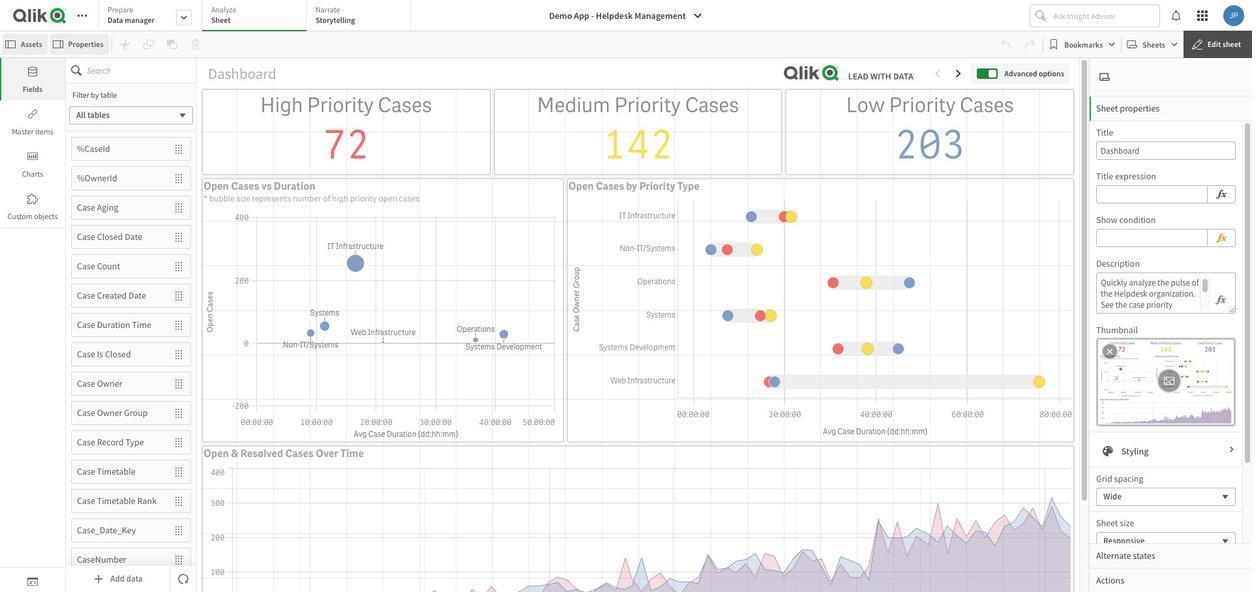 Task type: locate. For each thing, give the bounding box(es) containing it.
1 vertical spatial duration
[[97, 319, 130, 331]]

6 move image from the top
[[167, 490, 190, 512]]

narrate storytelling
[[316, 5, 355, 25]]

prepare data manager
[[108, 5, 155, 25]]

objects
[[34, 211, 58, 221]]

open cases by priority type
[[569, 179, 700, 193]]

7 move image from the top
[[167, 520, 190, 542]]

move image
[[167, 167, 190, 189], [167, 226, 190, 248], [167, 255, 190, 278], [167, 285, 190, 307], [167, 314, 190, 336], [167, 402, 190, 424], [167, 461, 190, 483]]

case count
[[77, 260, 120, 272]]

open & resolved cases over time
[[204, 447, 364, 460]]

7 move image from the top
[[167, 461, 190, 483]]

grid
[[1097, 473, 1113, 485]]

closed up count
[[97, 231, 123, 243]]

11 case from the top
[[77, 495, 95, 507]]

master items button
[[0, 100, 65, 143]]

time right over
[[341, 447, 364, 460]]

1 vertical spatial size
[[1120, 517, 1135, 529]]

size right bubble
[[236, 193, 250, 204]]

type
[[678, 179, 700, 193], [125, 436, 144, 448]]

priority inside low priority cases 203
[[889, 92, 956, 119]]

0 horizontal spatial time
[[132, 319, 151, 331]]

puzzle image
[[27, 194, 38, 204]]

move image for %caseid
[[167, 138, 190, 160]]

0 vertical spatial time
[[132, 319, 151, 331]]

case closed date
[[77, 231, 142, 243]]

1 move image from the top
[[167, 138, 190, 160]]

case_date_key
[[77, 525, 136, 536]]

case down case timetable
[[77, 495, 95, 507]]

manager
[[125, 15, 155, 25]]

cases inside open cases vs duration * bubble size represents number of high priority open cases
[[231, 179, 259, 193]]

case left count
[[77, 260, 95, 272]]

resolved
[[240, 447, 283, 460]]

master items
[[12, 127, 53, 136]]

2 timetable from the top
[[97, 495, 136, 507]]

low priority cases 203
[[846, 92, 1014, 171]]

1 timetable from the top
[[97, 466, 136, 478]]

owner
[[97, 378, 122, 389], [97, 407, 122, 419]]

duration right the vs
[[274, 179, 316, 193]]

4 case from the top
[[77, 290, 95, 301]]

case left record
[[77, 436, 95, 448]]

1 vertical spatial type
[[125, 436, 144, 448]]

edit sheet button
[[1184, 31, 1252, 58]]

alternate states
[[1097, 550, 1156, 562]]

case down case aging
[[77, 231, 95, 243]]

demo
[[549, 10, 572, 22]]

sheet up alternate
[[1097, 517, 1118, 529]]

size inside open cases vs duration * bubble size represents number of high priority open cases
[[236, 193, 250, 204]]

case left aging
[[77, 202, 95, 213]]

variables image
[[27, 577, 38, 587]]

6 move image from the top
[[167, 402, 190, 424]]

1 open expression editor image from the top
[[1216, 187, 1228, 202]]

case left created
[[77, 290, 95, 301]]

case left is on the left
[[77, 348, 95, 360]]

4 move image from the top
[[167, 373, 190, 395]]

8 case from the top
[[77, 407, 95, 419]]

1 case from the top
[[77, 202, 95, 213]]

date
[[125, 231, 142, 243], [129, 290, 146, 301]]

case down case owner
[[77, 407, 95, 419]]

size
[[236, 193, 250, 204], [1120, 517, 1135, 529]]

record
[[97, 436, 124, 448]]

move image for case duration time
[[167, 314, 190, 336]]

priority for 203
[[889, 92, 956, 119]]

sheet inside analyze sheet
[[211, 15, 231, 25]]

8 move image from the top
[[167, 549, 190, 571]]

demo app - helpdesk management button
[[541, 5, 711, 26]]

next image
[[1228, 446, 1236, 457]]

1 vertical spatial open expression editor image
[[1216, 230, 1228, 246]]

title down 'sheet properties' on the top
[[1097, 127, 1114, 138]]

high
[[332, 193, 348, 204]]

owner up case owner group
[[97, 378, 122, 389]]

case
[[77, 202, 95, 213], [77, 231, 95, 243], [77, 260, 95, 272], [77, 290, 95, 301], [77, 319, 95, 331], [77, 348, 95, 360], [77, 378, 95, 389], [77, 407, 95, 419], [77, 436, 95, 448], [77, 466, 95, 478], [77, 495, 95, 507]]

palette image
[[1103, 446, 1113, 457]]

0 horizontal spatial duration
[[97, 319, 130, 331]]

aging
[[97, 202, 118, 213]]

duration down created
[[97, 319, 130, 331]]

priority inside medium priority cases 142
[[614, 92, 681, 119]]

timetable for case timetable
[[97, 466, 136, 478]]

0 vertical spatial timetable
[[97, 466, 136, 478]]

cases inside medium priority cases 142
[[685, 92, 739, 119]]

case timetable rank
[[77, 495, 157, 507]]

0 vertical spatial owner
[[97, 378, 122, 389]]

None text field
[[1097, 142, 1236, 160], [1097, 185, 1208, 204], [1097, 142, 1236, 160], [1097, 185, 1208, 204]]

grid spacing
[[1097, 473, 1144, 485]]

1 horizontal spatial duration
[[274, 179, 316, 193]]

move image
[[167, 138, 190, 160], [167, 197, 190, 219], [167, 343, 190, 366], [167, 373, 190, 395], [167, 431, 190, 454], [167, 490, 190, 512], [167, 520, 190, 542], [167, 549, 190, 571]]

owner for case owner
[[97, 378, 122, 389]]

cases inside low priority cases 203
[[960, 92, 1014, 119]]

1 horizontal spatial size
[[1120, 517, 1135, 529]]

high
[[260, 92, 303, 119]]

size up alternate states on the bottom
[[1120, 517, 1135, 529]]

-
[[591, 10, 594, 22]]

1 title from the top
[[1097, 127, 1114, 138]]

vs
[[261, 179, 272, 193]]

0 vertical spatial type
[[678, 179, 700, 193]]

open
[[204, 179, 229, 193], [569, 179, 594, 193], [204, 447, 229, 460]]

0 vertical spatial size
[[236, 193, 250, 204]]

0 horizontal spatial by
[[91, 90, 99, 100]]

tab list
[[98, 0, 416, 33]]

case for case timetable
[[77, 466, 95, 478]]

closed
[[97, 231, 123, 243], [105, 348, 131, 360]]

case up case is closed
[[77, 319, 95, 331]]

custom objects button
[[0, 185, 65, 228]]

5 move image from the top
[[167, 431, 190, 454]]

0 vertical spatial title
[[1097, 127, 1114, 138]]

items
[[35, 127, 53, 136]]

1 horizontal spatial by
[[626, 179, 637, 193]]

helpdesk
[[596, 10, 633, 22]]

charts button
[[0, 143, 65, 185]]

1 vertical spatial title
[[1097, 170, 1114, 182]]

time down case created date
[[132, 319, 151, 331]]

sheet inside tab
[[1097, 102, 1118, 114]]

move image for case closed date
[[167, 226, 190, 248]]

sheet for sheet size
[[1097, 517, 1118, 529]]

open expression editor image
[[1216, 187, 1228, 202], [1216, 230, 1228, 246]]

3 move image from the top
[[167, 343, 190, 366]]

cases
[[378, 92, 432, 119], [685, 92, 739, 119], [960, 92, 1014, 119], [231, 179, 259, 193], [596, 179, 624, 193], [285, 447, 314, 460]]

owner for case owner group
[[97, 407, 122, 419]]

next sheet: performance image
[[954, 68, 964, 79]]

None text field
[[1097, 229, 1208, 247], [1101, 277, 1210, 310], [1097, 229, 1208, 247], [1101, 277, 1210, 310]]

case down case record type on the left bottom of the page
[[77, 466, 95, 478]]

number
[[293, 193, 322, 204]]

2 case from the top
[[77, 231, 95, 243]]

analyze
[[211, 5, 236, 14]]

title
[[1097, 127, 1114, 138], [1097, 170, 1114, 182]]

sheet size
[[1097, 517, 1135, 529]]

case for case closed date
[[77, 231, 95, 243]]

6 case from the top
[[77, 348, 95, 360]]

bookmarks
[[1065, 39, 1103, 49]]

owner left group
[[97, 407, 122, 419]]

timetable up case timetable rank
[[97, 466, 136, 478]]

sheets
[[1143, 39, 1166, 49]]

by left "table"
[[91, 90, 99, 100]]

case record type
[[77, 436, 144, 448]]

open cases vs duration * bubble size represents number of high priority open cases
[[204, 179, 420, 204]]

2 move image from the top
[[167, 226, 190, 248]]

james peterson image
[[1224, 5, 1245, 26]]

open expression editor image for title expression
[[1216, 187, 1228, 202]]

5 case from the top
[[77, 319, 95, 331]]

case for case count
[[77, 260, 95, 272]]

timetable left rank
[[97, 495, 136, 507]]

priority
[[350, 193, 377, 204]]

sheet image
[[1100, 72, 1110, 82]]

2 owner from the top
[[97, 407, 122, 419]]

open
[[379, 193, 397, 204]]

sheet down sheet icon on the top
[[1097, 102, 1118, 114]]

title left expression
[[1097, 170, 1114, 182]]

1 vertical spatial owner
[[97, 407, 122, 419]]

move image for case record type
[[167, 431, 190, 454]]

1 vertical spatial date
[[129, 290, 146, 301]]

Ask Insight Advisor text field
[[1052, 5, 1160, 26]]

2 title from the top
[[1097, 170, 1114, 182]]

by down 142
[[626, 179, 637, 193]]

master
[[12, 127, 34, 136]]

10 case from the top
[[77, 466, 95, 478]]

0 vertical spatial by
[[91, 90, 99, 100]]

open inside open cases vs duration * bubble size represents number of high priority open cases
[[204, 179, 229, 193]]

case for case aging
[[77, 202, 95, 213]]

add data button
[[66, 566, 170, 592]]

duration
[[274, 179, 316, 193], [97, 319, 130, 331]]

move image for case_date_key
[[167, 520, 190, 542]]

case for case owner group
[[77, 407, 95, 419]]

move image for %ownerid
[[167, 167, 190, 189]]

alternate
[[1097, 550, 1131, 562]]

1 vertical spatial timetable
[[97, 495, 136, 507]]

low
[[846, 92, 885, 119]]

title for title
[[1097, 127, 1114, 138]]

application
[[0, 0, 1252, 592]]

5 move image from the top
[[167, 314, 190, 336]]

0 horizontal spatial size
[[236, 193, 250, 204]]

closed right is on the left
[[105, 348, 131, 360]]

by
[[91, 90, 99, 100], [626, 179, 637, 193]]

7 case from the top
[[77, 378, 95, 389]]

2 open expression editor image from the top
[[1216, 230, 1228, 246]]

0 vertical spatial open expression editor image
[[1216, 187, 1228, 202]]

link image
[[27, 109, 38, 119]]

1 vertical spatial sheet
[[1097, 102, 1118, 114]]

case for case duration time
[[77, 319, 95, 331]]

over
[[316, 447, 338, 460]]

date for case created date
[[129, 290, 146, 301]]

duration inside open cases vs duration * bubble size represents number of high priority open cases
[[274, 179, 316, 193]]

9 case from the top
[[77, 436, 95, 448]]

case is closed
[[77, 348, 131, 360]]

move image for casenumber
[[167, 549, 190, 571]]

casenumber
[[77, 554, 126, 566]]

move image for case aging
[[167, 197, 190, 219]]

1 owner from the top
[[97, 378, 122, 389]]

states
[[1133, 550, 1156, 562]]

2 move image from the top
[[167, 197, 190, 219]]

1 vertical spatial time
[[341, 447, 364, 460]]

priority
[[307, 92, 374, 119], [614, 92, 681, 119], [889, 92, 956, 119], [640, 179, 676, 193]]

0 vertical spatial duration
[[274, 179, 316, 193]]

move image for case timetable
[[167, 461, 190, 483]]

priority inside the high priority cases 72
[[307, 92, 374, 119]]

move image for case created date
[[167, 285, 190, 307]]

1 move image from the top
[[167, 167, 190, 189]]

3 move image from the top
[[167, 255, 190, 278]]

bookmarks button
[[1046, 34, 1119, 55]]

case for case timetable rank
[[77, 495, 95, 507]]

case aging
[[77, 202, 118, 213]]

open for open cases vs duration * bubble size represents number of high priority open cases
[[204, 179, 229, 193]]

4 move image from the top
[[167, 285, 190, 307]]

0 vertical spatial sheet
[[211, 15, 231, 25]]

0 vertical spatial date
[[125, 231, 142, 243]]

sheet down analyze
[[211, 15, 231, 25]]

sheet
[[211, 15, 231, 25], [1097, 102, 1118, 114], [1097, 517, 1118, 529]]

timetable for case timetable rank
[[97, 495, 136, 507]]

case down case is closed
[[77, 378, 95, 389]]

2 vertical spatial sheet
[[1097, 517, 1118, 529]]

move image for case owner
[[167, 373, 190, 395]]

3 case from the top
[[77, 260, 95, 272]]

storytelling
[[316, 15, 355, 25]]

1 horizontal spatial type
[[678, 179, 700, 193]]

table
[[100, 90, 117, 100]]



Task type: vqa. For each thing, say whether or not it's contained in the screenshot.


Task type: describe. For each thing, give the bounding box(es) containing it.
%ownerid
[[77, 172, 117, 184]]

*
[[204, 193, 207, 204]]

sheets button
[[1125, 34, 1181, 55]]

add data
[[110, 573, 143, 584]]

move image for case owner group
[[167, 402, 190, 424]]

of
[[323, 193, 331, 204]]

refresh data in the app. all data will be reloaded from data sources, which may take some time. image
[[178, 566, 189, 592]]

management
[[635, 10, 686, 22]]

expression
[[1115, 170, 1156, 182]]

filter
[[72, 90, 89, 100]]

medium
[[537, 92, 610, 119]]

show
[[1097, 214, 1118, 226]]

database image
[[27, 67, 38, 77]]

prepare
[[108, 5, 133, 14]]

case duration time
[[77, 319, 151, 331]]

&
[[231, 447, 238, 460]]

group
[[124, 407, 148, 419]]

0 vertical spatial closed
[[97, 231, 123, 243]]

alternate states tab
[[1090, 543, 1252, 568]]

data
[[108, 15, 123, 25]]

is
[[97, 348, 103, 360]]

142
[[603, 119, 674, 171]]

actions tab
[[1090, 568, 1252, 592]]

actions
[[1097, 575, 1125, 586]]

1 horizontal spatial time
[[341, 447, 364, 460]]

case for case owner
[[77, 378, 95, 389]]

case for case is closed
[[77, 348, 95, 360]]

narrate
[[316, 5, 340, 14]]

move image for case timetable rank
[[167, 490, 190, 512]]

sheet properties tab
[[1090, 96, 1252, 121]]

options
[[1039, 68, 1065, 78]]

add
[[110, 573, 125, 584]]

case for case record type
[[77, 436, 95, 448]]

show condition
[[1097, 214, 1156, 226]]

reset thumbnail image
[[1104, 345, 1116, 358]]

case for case created date
[[77, 290, 95, 301]]

1 vertical spatial by
[[626, 179, 637, 193]]

bubble
[[209, 193, 235, 204]]

assets
[[21, 39, 42, 49]]

created
[[97, 290, 127, 301]]

properties button
[[50, 34, 109, 55]]

priority for 72
[[307, 92, 374, 119]]

advanced
[[1005, 68, 1038, 78]]

edit
[[1208, 39, 1221, 49]]

cases inside the high priority cases 72
[[378, 92, 432, 119]]

72
[[323, 119, 370, 171]]

case owner
[[77, 378, 122, 389]]

title expression
[[1097, 170, 1156, 182]]

sheet for sheet properties
[[1097, 102, 1118, 114]]

Search text field
[[87, 58, 196, 83]]

%caseid
[[77, 143, 110, 155]]

charts
[[22, 169, 43, 179]]

fields
[[23, 84, 43, 94]]

title for title expression
[[1097, 170, 1114, 182]]

open expression editor image
[[1216, 292, 1226, 308]]

open for open & resolved cases over time
[[204, 447, 229, 460]]

filter by table
[[72, 90, 117, 100]]

properties
[[1120, 102, 1160, 114]]

fields button
[[0, 58, 65, 100]]

spacing
[[1114, 473, 1144, 485]]

move image for case count
[[167, 255, 190, 278]]

app
[[574, 10, 590, 22]]

rank
[[137, 495, 157, 507]]

properties
[[68, 39, 103, 49]]

open for open cases by priority type
[[569, 179, 594, 193]]

0 horizontal spatial type
[[125, 436, 144, 448]]

represents
[[252, 193, 291, 204]]

medium priority cases 142
[[537, 92, 739, 171]]

advanced options
[[1005, 68, 1065, 78]]

priority for 142
[[614, 92, 681, 119]]

styling
[[1122, 446, 1149, 457]]

condition
[[1120, 214, 1156, 226]]

change thumbnail image
[[1164, 373, 1175, 389]]

high priority cases 72
[[260, 92, 432, 171]]

1 vertical spatial closed
[[105, 348, 131, 360]]

analyze sheet
[[211, 5, 236, 25]]

custom
[[7, 211, 32, 221]]

custom objects
[[7, 211, 58, 221]]

203
[[895, 119, 966, 171]]

application containing 72
[[0, 0, 1252, 592]]

data
[[126, 573, 143, 584]]

sheet
[[1223, 39, 1241, 49]]

date for case closed date
[[125, 231, 142, 243]]

case created date
[[77, 290, 146, 301]]

assets button
[[3, 34, 47, 55]]

move image for case is closed
[[167, 343, 190, 366]]

sheet properties
[[1097, 102, 1160, 114]]

tab list containing prepare
[[98, 0, 416, 33]]

thumbnail
[[1097, 324, 1138, 336]]

description
[[1097, 258, 1140, 269]]

open expression editor image for show condition
[[1216, 230, 1228, 246]]

case owner group
[[77, 407, 148, 419]]

object image
[[27, 151, 38, 162]]

demo app - helpdesk management
[[549, 10, 686, 22]]

case timetable
[[77, 466, 136, 478]]



